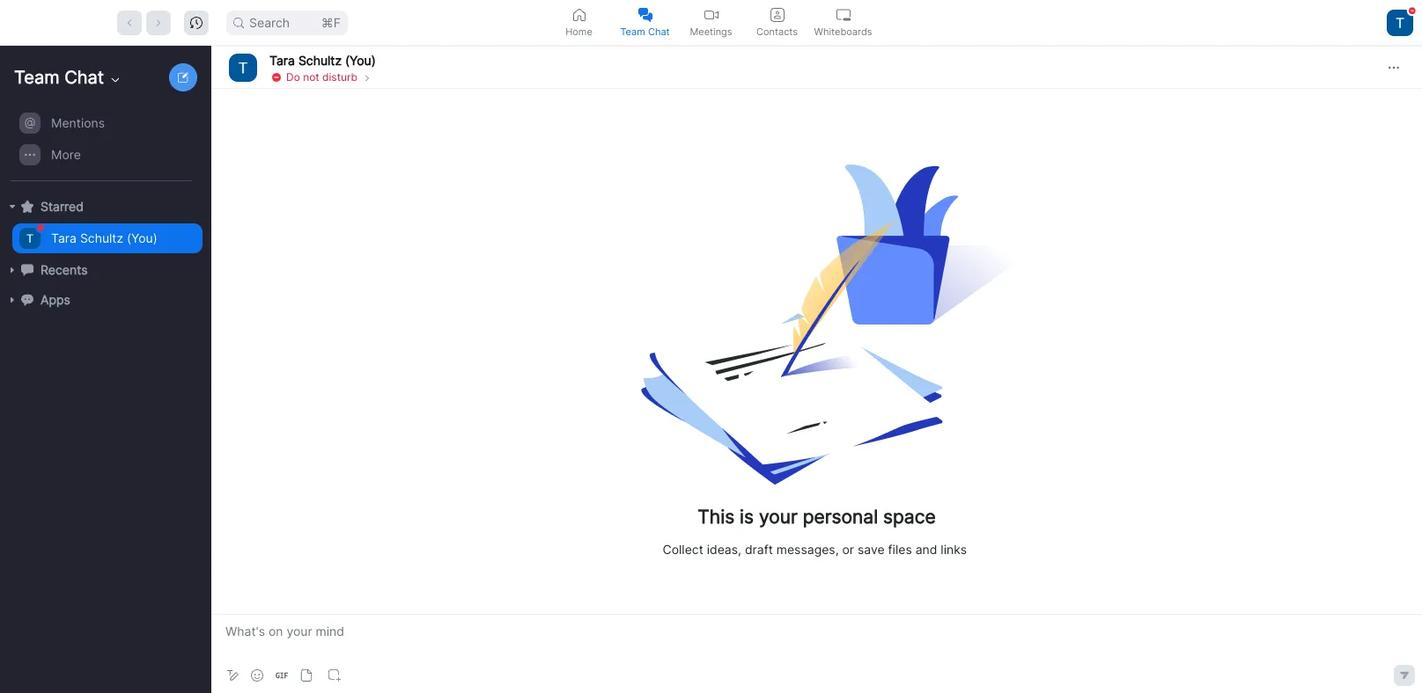Task type: locate. For each thing, give the bounding box(es) containing it.
chatbot image
[[21, 294, 33, 306]]

apps tree item
[[7, 285, 203, 315]]

starred tree item
[[7, 192, 203, 222]]

chat left chevron down small icon
[[64, 67, 104, 88]]

tara schultz (you) down starred tree item
[[51, 231, 157, 246]]

schultz
[[298, 52, 342, 67], [80, 231, 123, 246]]

1 vertical spatial team chat
[[14, 67, 104, 88]]

triangle right image left star image
[[7, 202, 18, 212]]

recents
[[41, 262, 88, 277]]

tree
[[0, 106, 208, 333]]

tab list
[[546, 0, 876, 45]]

team chat up mentions
[[14, 67, 104, 88]]

group containing mentions
[[0, 107, 203, 181]]

1 vertical spatial schultz
[[80, 231, 123, 246]]

ellipses horizontal image
[[1389, 62, 1399, 73]]

team up mentions
[[14, 67, 59, 88]]

do
[[286, 70, 300, 83]]

do not disturb image
[[1409, 7, 1416, 14], [272, 73, 281, 81], [272, 73, 281, 81], [37, 225, 44, 232], [37, 225, 44, 232]]

0 vertical spatial triangle right image
[[7, 202, 18, 212]]

0 horizontal spatial schultz
[[80, 231, 123, 246]]

1 horizontal spatial tara
[[269, 52, 295, 67]]

triangle right image for apps
[[7, 295, 18, 306]]

screenshot image
[[328, 670, 341, 682], [328, 670, 341, 682]]

0 horizontal spatial tara schultz's avatar image
[[19, 228, 41, 249]]

chat left meetings
[[648, 25, 670, 37]]

team chat
[[620, 25, 670, 37], [14, 67, 104, 88]]

0 horizontal spatial team
[[14, 67, 59, 88]]

format image
[[225, 669, 240, 683]]

ideas,
[[707, 542, 741, 557]]

and
[[915, 542, 937, 557]]

emoji image
[[251, 670, 263, 682], [251, 670, 263, 682]]

tara up recents
[[51, 231, 77, 246]]

0 vertical spatial team
[[620, 25, 645, 37]]

team right home on the left
[[620, 25, 645, 37]]

1 vertical spatial tara schultz (you)
[[51, 231, 157, 246]]

team chat inside button
[[620, 25, 670, 37]]

profile contact image
[[770, 7, 784, 22]]

schultz up do not disturb
[[298, 52, 342, 67]]

0 horizontal spatial (you)
[[127, 231, 157, 246]]

or
[[842, 542, 854, 557]]

chat
[[648, 25, 670, 37], [64, 67, 104, 88]]

1 triangle right image from the top
[[7, 202, 18, 212]]

0 vertical spatial tara schultz (you)
[[269, 52, 376, 67]]

home button
[[546, 0, 612, 45]]

apps
[[41, 292, 70, 307]]

team chat left meetings
[[620, 25, 670, 37]]

0 vertical spatial schultz
[[298, 52, 342, 67]]

contacts
[[756, 25, 798, 37]]

history image
[[190, 16, 203, 29]]

(you) down starred tree item
[[127, 231, 157, 246]]

chevron down small image
[[108, 73, 122, 87]]

triangle right image
[[7, 202, 18, 212], [7, 265, 18, 276], [7, 265, 18, 276], [7, 295, 18, 306]]

new image
[[178, 72, 188, 83]]

0 vertical spatial (you)
[[345, 52, 376, 67]]

files
[[888, 542, 912, 557]]

2 chevron right small image from the top
[[362, 73, 372, 83]]

tara schultz (you)
[[269, 52, 376, 67], [51, 231, 157, 246]]

triangle right image left chatbot image at the left top of page
[[7, 295, 18, 306]]

1 horizontal spatial (you)
[[345, 52, 376, 67]]

(you)
[[345, 52, 376, 67], [127, 231, 157, 246]]

1 vertical spatial chat
[[64, 67, 104, 88]]

triangle right image
[[7, 202, 18, 212], [7, 295, 18, 306]]

magnifier image
[[233, 17, 244, 28], [233, 17, 244, 28]]

1 vertical spatial tara
[[51, 231, 77, 246]]

save
[[858, 542, 885, 557]]

tara schultz's avatar image
[[229, 53, 257, 81], [19, 228, 41, 249]]

1 vertical spatial triangle right image
[[7, 295, 18, 306]]

video on image
[[704, 7, 718, 22]]

triangle right image for recents
[[7, 265, 18, 276]]

group
[[0, 107, 203, 181]]

(you) up disturb
[[345, 52, 376, 67]]

1 horizontal spatial team
[[620, 25, 645, 37]]

triangle right image for starred
[[7, 202, 18, 212]]

collect ideas, draft messages, or save files and links
[[663, 542, 967, 557]]

tara up the do
[[269, 52, 295, 67]]

0 horizontal spatial chat
[[64, 67, 104, 88]]

2 triangle right image from the top
[[7, 295, 18, 306]]

tara schultz's avatar image left the do
[[229, 53, 257, 81]]

more
[[51, 147, 81, 162]]

chat image
[[21, 264, 33, 276]]

tara schultz's avatar image inside tree
[[19, 228, 41, 249]]

team
[[620, 25, 645, 37], [14, 67, 59, 88]]

collect
[[663, 542, 703, 557]]

meetings button
[[678, 0, 744, 45]]

tara schultz (you) up do not disturb
[[269, 52, 376, 67]]

do not disturb image
[[1409, 7, 1416, 14]]

chevron right small image
[[362, 71, 372, 83], [362, 73, 372, 83]]

0 vertical spatial chat
[[648, 25, 670, 37]]

team chat button
[[612, 0, 678, 45]]

whiteboard small image
[[836, 7, 850, 22]]

draft
[[745, 542, 773, 557]]

triangle right image for apps
[[7, 295, 18, 306]]

schultz down starred tree item
[[80, 231, 123, 246]]

contacts button
[[744, 0, 810, 45]]

messages,
[[776, 542, 839, 557]]

1 vertical spatial tara schultz's avatar image
[[19, 228, 41, 249]]

mentions button
[[12, 108, 203, 138]]

0 vertical spatial tara
[[269, 52, 295, 67]]

1 vertical spatial team
[[14, 67, 59, 88]]

is
[[740, 506, 754, 528]]

tara schultz's avatar image up chat icon
[[19, 228, 41, 249]]

1 horizontal spatial chat
[[648, 25, 670, 37]]

tara
[[269, 52, 295, 67], [51, 231, 77, 246]]

home small image
[[572, 7, 586, 22], [572, 7, 586, 22]]

team chat image
[[638, 7, 652, 22], [638, 7, 652, 22]]

1 horizontal spatial tara schultz's avatar image
[[229, 53, 257, 81]]

chevron down small image
[[108, 73, 122, 87]]

0 vertical spatial tara schultz's avatar image
[[229, 53, 257, 81]]

history image
[[190, 16, 203, 29]]

0 vertical spatial team chat
[[620, 25, 670, 37]]

1 horizontal spatial team chat
[[620, 25, 670, 37]]



Task type: describe. For each thing, give the bounding box(es) containing it.
search
[[249, 15, 290, 29]]

video on image
[[704, 7, 718, 22]]

ellipses horizontal image
[[1389, 62, 1399, 73]]

chat image
[[21, 264, 33, 276]]

gif image
[[276, 670, 288, 682]]

⌘f
[[321, 15, 341, 29]]

1 vertical spatial (you)
[[127, 231, 157, 246]]

whiteboard small image
[[836, 7, 850, 22]]

star image
[[21, 201, 33, 213]]

starred
[[41, 199, 84, 214]]

whiteboards button
[[810, 0, 876, 45]]

0 horizontal spatial team chat
[[14, 67, 104, 88]]

home
[[565, 25, 592, 37]]

disturb
[[322, 70, 357, 83]]

not
[[303, 70, 319, 83]]

profile contact image
[[770, 7, 784, 22]]

1 horizontal spatial schultz
[[298, 52, 342, 67]]

avatar image
[[1387, 9, 1413, 36]]

this
[[698, 506, 735, 528]]

tab list containing home
[[546, 0, 876, 45]]

new image
[[178, 72, 188, 83]]

star image
[[21, 201, 33, 213]]

recents tree item
[[7, 255, 203, 285]]

tree containing mentions
[[0, 106, 208, 333]]

this is your personal space
[[698, 506, 936, 528]]

your
[[759, 506, 798, 528]]

0 horizontal spatial tara
[[51, 231, 77, 246]]

space
[[883, 506, 936, 528]]

links
[[941, 542, 967, 557]]

triangle right image for starred
[[7, 202, 18, 212]]

personal
[[803, 506, 878, 528]]

team inside button
[[620, 25, 645, 37]]

chat inside button
[[648, 25, 670, 37]]

format image
[[225, 669, 240, 683]]

more button
[[12, 140, 203, 170]]

0 horizontal spatial tara schultz (you)
[[51, 231, 157, 246]]

whiteboards
[[814, 25, 872, 37]]

gif image
[[276, 670, 288, 682]]

mentions
[[51, 115, 105, 130]]

1 chevron right small image from the top
[[362, 71, 372, 83]]

1 horizontal spatial tara schultz (you)
[[269, 52, 376, 67]]

meetings
[[690, 25, 732, 37]]

chatbot image
[[21, 294, 33, 306]]

file image
[[300, 670, 313, 682]]

do not disturb
[[286, 70, 357, 83]]

file image
[[300, 670, 313, 682]]



